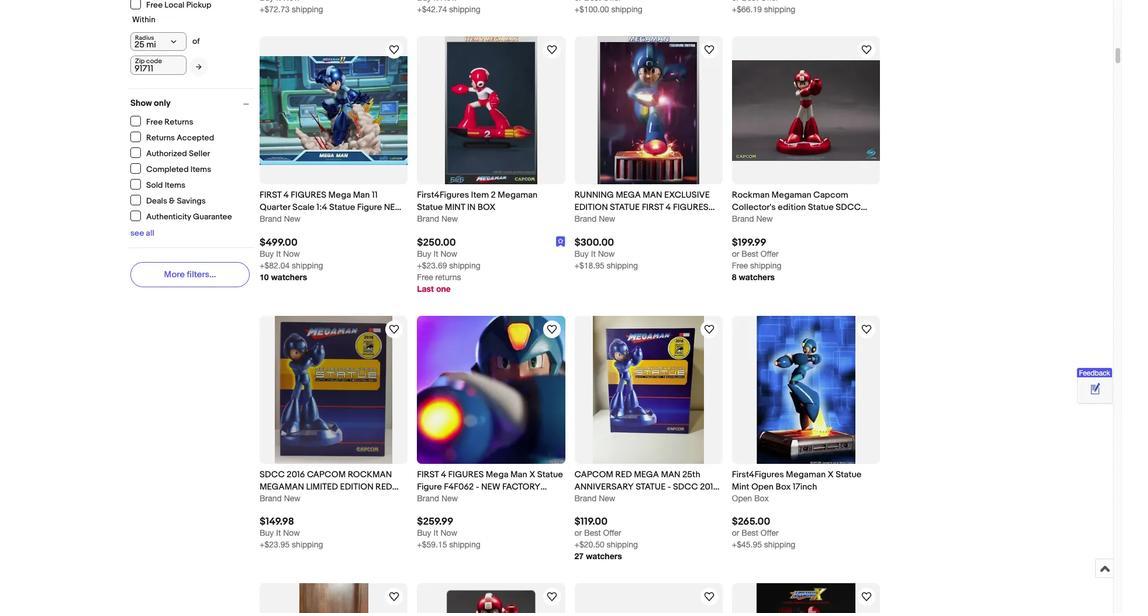 Task type: locate. For each thing, give the bounding box(es) containing it.
brand new down quarter
[[260, 214, 301, 224]]

0 horizontal spatial first4figures
[[417, 190, 469, 201]]

1 vertical spatial figures
[[674, 202, 709, 213]]

new inside running mega man exclusive edition statue first 4 figures f4f new 62/550 ex
[[591, 214, 610, 226]]

buy for $259.99
[[417, 528, 432, 538]]

0 horizontal spatial free
[[146, 117, 163, 127]]

1 horizontal spatial 2016
[[701, 482, 719, 493]]

all
[[146, 228, 154, 238]]

figures up scale
[[291, 190, 327, 201]]

1 horizontal spatial capcom
[[575, 469, 614, 480]]

edition down rockman
[[340, 482, 374, 493]]

sdcc down capcom
[[836, 202, 861, 213]]

2 vertical spatial 4
[[441, 469, 447, 480]]

sdcc
[[836, 202, 861, 213], [260, 469, 285, 480], [673, 482, 699, 493]]

best for $119.00
[[585, 528, 601, 538]]

or inside the $119.00 or best offer +$20.50 shipping 27 watchers
[[575, 528, 582, 538]]

mega for $259.99
[[486, 469, 509, 480]]

figures down exclusive
[[674, 202, 709, 213]]

1 vertical spatial limited
[[620, 494, 652, 505]]

2 horizontal spatial sdcc
[[836, 202, 861, 213]]

sdcc 2016 capcom rockman megaman limited edition red rush version statue new
[[260, 469, 392, 505]]

figure down 11
[[357, 202, 382, 213]]

mega man x (red edition) 1/4 scale statue hmo capcom video game image
[[757, 583, 856, 613]]

limited inside capcom red mega man 25th anniversary statue - sdcc 2016 exclusive - limited 600
[[620, 494, 652, 505]]

brand new up $259.99
[[417, 494, 458, 503]]

or down $199.99 in the right top of the page
[[732, 249, 740, 258]]

red down rockman
[[376, 482, 392, 493]]

megaman right 2
[[498, 190, 538, 201]]

4 for $259.99
[[441, 469, 447, 480]]

first4figures megaman x statue mint open box 17inch open box
[[732, 469, 862, 503]]

4 up quarter
[[284, 190, 289, 201]]

mega
[[329, 190, 351, 201], [486, 469, 509, 480]]

sdcc down 25th
[[673, 482, 699, 493]]

box left 17inch
[[776, 482, 791, 493]]

+$100.00
[[575, 5, 609, 14]]

running mega man exclusive edition statue first 4 figures f4f new 62/550 ex image
[[598, 36, 700, 185]]

statue up 62/550
[[610, 202, 640, 213]]

statue inside first4figures megaman x statue mint open box 17inch open box
[[836, 469, 862, 480]]

8
[[732, 272, 737, 282]]

0 horizontal spatial limited
[[306, 482, 338, 493]]

brand down anniversary
[[575, 494, 597, 503]]

shipping right +$82.04
[[292, 261, 323, 270]]

megaman inside rockman megaman capcom collector's edition statue sdcc 2016 exclusive
[[772, 190, 812, 201]]

shipping inside $300.00 buy it now +$18.95 shipping
[[607, 261, 638, 270]]

figures inside 'first 4 figures mega man x statue figure f4f062 - new factory sealed'
[[449, 469, 484, 480]]

1 horizontal spatial x
[[828, 469, 834, 480]]

it for $259.99
[[434, 528, 439, 538]]

open down mint on the bottom of page
[[732, 494, 753, 503]]

shipping right +$45.95
[[765, 540, 796, 550]]

best down $119.00
[[585, 528, 601, 538]]

or
[[732, 249, 740, 258], [575, 528, 582, 538], [732, 528, 740, 538]]

brand new for $259.99
[[417, 494, 458, 503]]

$265.00 or best offer +$45.95 shipping
[[732, 516, 796, 550]]

2 vertical spatial sdcc
[[673, 482, 699, 493]]

watchers inside the $119.00 or best offer +$20.50 shipping 27 watchers
[[586, 551, 622, 561]]

collector's
[[732, 202, 776, 213]]

it
[[276, 249, 281, 258], [434, 249, 439, 258], [591, 249, 596, 258], [276, 528, 281, 538], [434, 528, 439, 538]]

offer inside $265.00 or best offer +$45.95 shipping
[[761, 528, 779, 538]]

$265.00
[[732, 516, 771, 528]]

watchers inside $499.00 buy it now +$82.04 shipping 10 watchers
[[271, 272, 307, 282]]

1 vertical spatial free
[[732, 261, 749, 270]]

62/550
[[612, 214, 642, 226]]

capcom up anniversary
[[575, 469, 614, 480]]

new for $300.00
[[599, 214, 616, 224]]

1 horizontal spatial edition
[[575, 202, 608, 213]]

figure left f4f062
[[417, 482, 442, 493]]

guarantee
[[193, 212, 232, 221]]

seller
[[189, 148, 210, 158]]

1 horizontal spatial first
[[417, 469, 439, 480]]

first4figures megaman x statue mint in box image
[[299, 583, 368, 613]]

+$45.95
[[732, 540, 762, 550]]

+$42.74
[[417, 5, 447, 14]]

man left 25th
[[661, 469, 681, 480]]

new down f4f062
[[442, 494, 458, 503]]

now inside $259.99 buy it now +$59.15 shipping
[[441, 528, 458, 538]]

megaman
[[498, 190, 538, 201], [772, 190, 812, 201], [787, 469, 826, 480]]

0 horizontal spatial capcom
[[307, 469, 346, 480]]

2 capcom from the left
[[575, 469, 614, 480]]

new inside sdcc 2016 capcom rockman megaman limited edition red rush version statue new
[[356, 494, 375, 505]]

offer down $119.00
[[604, 528, 622, 538]]

man
[[643, 190, 663, 201], [661, 469, 681, 480]]

watch first 4 figures mega man 11 quarter scale 1:4 statue figure new sealed image
[[388, 43, 402, 57]]

man inside capcom red mega man 25th anniversary statue - sdcc 2016 exclusive - limited 600
[[661, 469, 681, 480]]

version
[[285, 494, 322, 505]]

sealed inside first 4 figures mega man 11 quarter scale 1:4 statue figure new sealed
[[260, 214, 291, 226]]

it inside $300.00 buy it now +$18.95 shipping
[[591, 249, 596, 258]]

mint
[[732, 482, 750, 493]]

first4figures up mint
[[417, 190, 469, 201]]

watchers right 8
[[739, 272, 775, 282]]

rockman megaman capcom collector's edition statue sdcc 2016 exclusive
[[732, 190, 861, 226]]

1 horizontal spatial mega
[[486, 469, 509, 480]]

2 horizontal spatial watchers
[[739, 272, 775, 282]]

0 vertical spatial first
[[260, 190, 282, 201]]

0 vertical spatial man
[[353, 190, 370, 201]]

best inside $199.99 or best offer free shipping 8 watchers
[[742, 249, 759, 258]]

sdcc 2016 capcom rockman megaman limited edition red rush version statue new heading
[[260, 469, 399, 505]]

brand up the $300.00 on the top of the page
[[575, 214, 597, 224]]

0 vertical spatial returns
[[165, 117, 193, 127]]

shipping right +$72.73
[[292, 5, 323, 14]]

+$20.50
[[575, 540, 605, 550]]

watchers for $199.99
[[739, 272, 775, 282]]

2 vertical spatial free
[[417, 272, 433, 282]]

limited left 600
[[620, 494, 652, 505]]

1 horizontal spatial items
[[191, 164, 211, 174]]

watch sdcc 2016 exclusive capcom mega man anniversary statue red edition image
[[545, 590, 559, 604]]

1 horizontal spatial 4
[[441, 469, 447, 480]]

watch mega man x (red edition) 1/4 scale statue hmo capcom video game image
[[860, 590, 874, 604]]

0 horizontal spatial watchers
[[271, 272, 307, 282]]

rockman
[[348, 469, 392, 480]]

shipping right +$59.15
[[450, 540, 481, 550]]

brand new for $300.00
[[575, 214, 616, 224]]

edition inside sdcc 2016 capcom rockman megaman limited edition red rush version statue new
[[340, 482, 374, 493]]

megaman up 'edition'
[[772, 190, 812, 201]]

completed
[[146, 164, 189, 174]]

first4figures for $250.00
[[417, 190, 469, 201]]

apply within filter image
[[196, 63, 202, 71]]

0 horizontal spatial -
[[476, 482, 480, 493]]

figures up f4f062
[[449, 469, 484, 480]]

megaman for rockman
[[772, 190, 812, 201]]

first inside 'first 4 figures mega man x statue figure f4f062 - new factory sealed'
[[417, 469, 439, 480]]

0 horizontal spatial 4
[[284, 190, 289, 201]]

capcom inside capcom red mega man 25th anniversary statue - sdcc 2016 exclusive - limited 600
[[575, 469, 614, 480]]

see all button
[[130, 228, 154, 238]]

figures for $259.99
[[449, 469, 484, 480]]

1 vertical spatial sdcc
[[260, 469, 285, 480]]

first 4 figures mega man x statue figure f4f062 - new factory sealed link
[[417, 469, 566, 505]]

1 vertical spatial first
[[642, 202, 664, 213]]

man left 11
[[353, 190, 370, 201]]

sdcc 2016 capcom rockman megaman limited edition red rush version statue new image
[[275, 316, 393, 464]]

1 horizontal spatial figure
[[417, 482, 442, 493]]

sdcc inside capcom red mega man 25th anniversary statue - sdcc 2016 exclusive - limited 600
[[673, 482, 699, 493]]

1 vertical spatial man
[[661, 469, 681, 480]]

0 vertical spatial 2016
[[732, 214, 751, 226]]

first up ex
[[642, 202, 664, 213]]

box
[[776, 482, 791, 493], [755, 494, 769, 503]]

0 vertical spatial first4figures
[[417, 190, 469, 201]]

it down the $300.00 on the top of the page
[[591, 249, 596, 258]]

2016 down 25th
[[701, 482, 719, 493]]

4 inside first 4 figures mega man 11 quarter scale 1:4 statue figure new sealed
[[284, 190, 289, 201]]

$149.98 buy it now +$23.95 shipping
[[260, 516, 323, 550]]

2 horizontal spatial first
[[642, 202, 664, 213]]

1 horizontal spatial box
[[776, 482, 791, 493]]

new down scale
[[284, 214, 301, 224]]

1:4
[[317, 202, 328, 213]]

shipping inside the $119.00 or best offer +$20.50 shipping 27 watchers
[[607, 540, 638, 550]]

offer down $199.99 in the right top of the page
[[761, 249, 779, 258]]

watchers down +$82.04
[[271, 272, 307, 282]]

0 horizontal spatial sealed
[[260, 214, 291, 226]]

0 horizontal spatial box
[[755, 494, 769, 503]]

x inside 'first 4 figures mega man x statue figure f4f062 - new factory sealed'
[[530, 469, 536, 480]]

man inside first 4 figures mega man 11 quarter scale 1:4 statue figure new sealed
[[353, 190, 370, 201]]

best down $265.00
[[742, 528, 759, 538]]

0 horizontal spatial 2016
[[287, 469, 305, 480]]

shipping right +$20.50
[[607, 540, 638, 550]]

it for $499.00
[[276, 249, 281, 258]]

4 down exclusive
[[666, 202, 672, 213]]

1 vertical spatial open
[[732, 494, 753, 503]]

now for $259.99
[[441, 528, 458, 538]]

free returns link
[[130, 116, 194, 127]]

buy inside $499.00 buy it now +$82.04 shipping 10 watchers
[[260, 249, 274, 258]]

man inside 'first 4 figures mega man x statue figure f4f062 - new factory sealed'
[[511, 469, 528, 480]]

1 vertical spatial box
[[755, 494, 769, 503]]

buy up +$59.15
[[417, 528, 432, 538]]

brand for $499.00
[[260, 214, 282, 224]]

returns up returns accepted
[[165, 117, 193, 127]]

brand for $149.98
[[260, 494, 282, 503]]

edition inside running mega man exclusive edition statue first 4 figures f4f new 62/550 ex
[[575, 202, 608, 213]]

authenticity guarantee link
[[130, 211, 233, 221]]

new down anniversary
[[599, 494, 616, 503]]

shipping up returns
[[450, 261, 481, 270]]

first inside first 4 figures mega man 11 quarter scale 1:4 statue figure new sealed
[[260, 190, 282, 201]]

man
[[353, 190, 370, 201], [511, 469, 528, 480]]

first up quarter
[[260, 190, 282, 201]]

0 vertical spatial sealed
[[260, 214, 291, 226]]

- right f4f062
[[476, 482, 480, 493]]

x
[[530, 469, 536, 480], [828, 469, 834, 480]]

buy up the +$23.95
[[260, 528, 274, 538]]

1 vertical spatial edition
[[340, 482, 374, 493]]

statue up 600
[[636, 482, 666, 493]]

edition down running in the top of the page
[[575, 202, 608, 213]]

1 horizontal spatial red
[[616, 469, 633, 480]]

+$72.73 shipping
[[260, 5, 323, 14]]

brand
[[260, 214, 282, 224], [417, 214, 440, 224], [575, 214, 597, 224], [732, 214, 755, 224], [260, 494, 282, 503], [417, 494, 440, 503], [575, 494, 597, 503]]

offer
[[761, 249, 779, 258], [604, 528, 622, 538], [761, 528, 779, 538]]

0 vertical spatial open
[[752, 482, 774, 493]]

only
[[154, 98, 171, 109]]

first4figures
[[417, 190, 469, 201], [732, 469, 785, 480]]

watch sdcc 2016 rockman megaman capcom collector's edition statue image
[[703, 590, 717, 604]]

items for sold items
[[165, 180, 186, 190]]

25th
[[683, 469, 701, 480]]

shipping inside $265.00 or best offer +$45.95 shipping
[[765, 540, 796, 550]]

f4f
[[575, 214, 589, 226]]

watch running mega man exclusive edition statue first 4 figures f4f new 62/550 ex image
[[703, 43, 717, 57]]

1 capcom from the left
[[307, 469, 346, 480]]

1 vertical spatial first4figures
[[732, 469, 785, 480]]

None text field
[[130, 56, 187, 75]]

first4figures inside first4figures item 2 megaman statue mint in box brand new
[[417, 190, 469, 201]]

watch capcom red mega man 25th anniversary statue - sdcc 2016 exclusive - limited 600 image
[[703, 322, 717, 336]]

0 horizontal spatial figures
[[291, 190, 327, 201]]

or up +$20.50
[[575, 528, 582, 538]]

brand up $250.00
[[417, 214, 440, 224]]

capcom red mega man 25th anniversary statue - sdcc 2016 exclusive - limited 600
[[575, 469, 719, 505]]

now for $499.00
[[283, 249, 300, 258]]

now inside $149.98 buy it now +$23.95 shipping
[[283, 528, 300, 538]]

sealed inside 'first 4 figures mega man x statue figure f4f062 - new factory sealed'
[[417, 494, 449, 505]]

1 vertical spatial figure
[[417, 482, 442, 493]]

sealed down quarter
[[260, 214, 291, 226]]

figures for $499.00
[[291, 190, 327, 201]]

now inside $499.00 buy it now +$82.04 shipping 10 watchers
[[283, 249, 300, 258]]

or inside $199.99 or best offer free shipping 8 watchers
[[732, 249, 740, 258]]

watchers down +$20.50
[[586, 551, 622, 561]]

offer inside the $119.00 or best offer +$20.50 shipping 27 watchers
[[604, 528, 622, 538]]

0 horizontal spatial x
[[530, 469, 536, 480]]

capcom up the version
[[307, 469, 346, 480]]

buy up +$82.04
[[260, 249, 274, 258]]

first4figures up mint on the bottom of page
[[732, 469, 785, 480]]

authorized seller link
[[130, 147, 211, 158]]

2 vertical spatial 2016
[[701, 482, 719, 493]]

2 horizontal spatial 4
[[666, 202, 672, 213]]

new for $499.00
[[284, 214, 301, 224]]

megaman inside first4figures megaman x statue mint open box 17inch open box
[[787, 469, 826, 480]]

buy inside $149.98 buy it now +$23.95 shipping
[[260, 528, 274, 538]]

limited up the version
[[306, 482, 338, 493]]

free inside buy it now +$23.69 shipping free returns last one
[[417, 272, 433, 282]]

offer for $119.00
[[604, 528, 622, 538]]

x inside first4figures megaman x statue mint open box 17inch open box
[[828, 469, 834, 480]]

or up +$45.95
[[732, 528, 740, 538]]

running mega man exclusive edition statue first 4 figures f4f new 62/550 ex
[[575, 190, 710, 226]]

0 vertical spatial figures
[[291, 190, 327, 201]]

0 vertical spatial figure
[[357, 202, 382, 213]]

items down seller
[[191, 164, 211, 174]]

sealed up $259.99
[[417, 494, 449, 505]]

or inside $265.00 or best offer +$45.95 shipping
[[732, 528, 740, 538]]

man up factory at the bottom
[[511, 469, 528, 480]]

now inside $300.00 buy it now +$18.95 shipping
[[598, 249, 615, 258]]

new down collector's
[[757, 214, 773, 224]]

1 vertical spatial 2016
[[287, 469, 305, 480]]

2 horizontal spatial -
[[668, 482, 672, 493]]

buy inside $300.00 buy it now +$18.95 shipping
[[575, 249, 589, 258]]

free returns
[[146, 117, 193, 127]]

mega inside 'first 4 figures mega man x statue figure f4f062 - new factory sealed'
[[486, 469, 509, 480]]

0 horizontal spatial edition
[[340, 482, 374, 493]]

free up 8
[[732, 261, 749, 270]]

now down $259.99
[[441, 528, 458, 538]]

shipping
[[292, 5, 323, 14], [450, 5, 481, 14], [612, 5, 643, 14], [765, 5, 796, 14], [292, 261, 323, 270], [450, 261, 481, 270], [607, 261, 638, 270], [751, 261, 782, 270], [292, 540, 323, 550], [450, 540, 481, 550], [607, 540, 638, 550], [765, 540, 796, 550]]

statue inside sdcc 2016 capcom rockman megaman limited edition red rush version statue new
[[324, 494, 354, 505]]

brand new down collector's
[[732, 214, 773, 224]]

0 vertical spatial limited
[[306, 482, 338, 493]]

box up $265.00
[[755, 494, 769, 503]]

1 horizontal spatial man
[[511, 469, 528, 480]]

new down mint
[[442, 214, 458, 224]]

brand new down anniversary
[[575, 494, 616, 503]]

first4figures item 2 megaman statue mint in box image
[[445, 36, 538, 185]]

first4figures inside first4figures megaman x statue mint open box 17inch open box
[[732, 469, 785, 480]]

4
[[284, 190, 289, 201], [666, 202, 672, 213], [441, 469, 447, 480]]

free up the last
[[417, 272, 433, 282]]

0 vertical spatial items
[[191, 164, 211, 174]]

+$100.00 shipping
[[575, 5, 643, 14]]

-
[[476, 482, 480, 493], [668, 482, 672, 493], [614, 494, 618, 505]]

best
[[742, 249, 759, 258], [585, 528, 601, 538], [742, 528, 759, 538]]

new right f4f
[[599, 214, 616, 224]]

1 horizontal spatial figures
[[449, 469, 484, 480]]

authorized
[[146, 148, 187, 158]]

capcom red mega man 25th anniversary statue - sdcc 2016 exclusive - limited 600 heading
[[575, 469, 720, 505]]

statue inside first 4 figures mega man 11 quarter scale 1:4 statue figure new sealed
[[330, 202, 355, 213]]

edition
[[778, 202, 807, 213]]

rockman megaman capcom collector's edition statue sdcc 2016 exclusive image
[[732, 60, 881, 161]]

offer down $265.00
[[761, 528, 779, 538]]

mega up 62/550
[[616, 190, 641, 201]]

$149.98
[[260, 516, 294, 528]]

0 vertical spatial 4
[[284, 190, 289, 201]]

2 x from the left
[[828, 469, 834, 480]]

now down $250.00
[[441, 249, 458, 258]]

1 vertical spatial mega
[[486, 469, 509, 480]]

mega inside first 4 figures mega man 11 quarter scale 1:4 statue figure new sealed
[[329, 190, 351, 201]]

2016 up megaman
[[287, 469, 305, 480]]

of
[[193, 36, 200, 46]]

watchers inside $199.99 or best offer free shipping 8 watchers
[[739, 272, 775, 282]]

best inside $265.00 or best offer +$45.95 shipping
[[742, 528, 759, 538]]

0 horizontal spatial sdcc
[[260, 469, 285, 480]]

megaman up 17inch
[[787, 469, 826, 480]]

0 horizontal spatial man
[[353, 190, 370, 201]]

0 vertical spatial mega
[[329, 190, 351, 201]]

deals & savings
[[146, 196, 206, 206]]

red
[[616, 469, 633, 480], [376, 482, 392, 493]]

it down '$149.98'
[[276, 528, 281, 538]]

figures inside first 4 figures mega man 11 quarter scale 1:4 statue figure new sealed
[[291, 190, 327, 201]]

4 for $499.00
[[284, 190, 289, 201]]

1 horizontal spatial sealed
[[417, 494, 449, 505]]

mega up factory at the bottom
[[486, 469, 509, 480]]

new for $259.99
[[442, 494, 458, 503]]

1 horizontal spatial limited
[[620, 494, 652, 505]]

1 x from the left
[[530, 469, 536, 480]]

statue right the version
[[324, 494, 354, 505]]

+$23.95
[[260, 540, 290, 550]]

brand for $199.99
[[732, 214, 755, 224]]

1 horizontal spatial sdcc
[[673, 482, 699, 493]]

1 horizontal spatial -
[[614, 494, 618, 505]]

0 horizontal spatial mega
[[329, 190, 351, 201]]

sdcc inside sdcc 2016 capcom rockman megaman limited edition red rush version statue new
[[260, 469, 285, 480]]

brand for $259.99
[[417, 494, 440, 503]]

buy inside $259.99 buy it now +$59.15 shipping
[[417, 528, 432, 538]]

2 horizontal spatial 2016
[[732, 214, 751, 226]]

0 vertical spatial statue
[[610, 202, 640, 213]]

now
[[283, 249, 300, 258], [441, 249, 458, 258], [598, 249, 615, 258], [283, 528, 300, 538], [441, 528, 458, 538]]

now down "$499.00"
[[283, 249, 300, 258]]

watch rockman megaman capcom collector's edition statue sdcc 2016 exclusive image
[[860, 43, 874, 57]]

$199.99
[[732, 237, 767, 248]]

returns accepted link
[[130, 132, 215, 142]]

2016 down collector's
[[732, 214, 751, 226]]

brand for $300.00
[[575, 214, 597, 224]]

first for $499.00
[[260, 190, 282, 201]]

2 vertical spatial figures
[[449, 469, 484, 480]]

best down $199.99 in the right top of the page
[[742, 249, 759, 258]]

free down show only
[[146, 117, 163, 127]]

2 vertical spatial first
[[417, 469, 439, 480]]

1 vertical spatial man
[[511, 469, 528, 480]]

new
[[284, 214, 301, 224], [442, 214, 458, 224], [599, 214, 616, 224], [757, 214, 773, 224], [284, 494, 301, 503], [442, 494, 458, 503], [599, 494, 616, 503]]

2 horizontal spatial free
[[732, 261, 749, 270]]

it inside $259.99 buy it now +$59.15 shipping
[[434, 528, 439, 538]]

it down $259.99
[[434, 528, 439, 538]]

0 vertical spatial man
[[643, 190, 663, 201]]

first4figures for $265.00
[[732, 469, 785, 480]]

red up anniversary
[[616, 469, 633, 480]]

brand new down megaman
[[260, 494, 301, 503]]

0 horizontal spatial items
[[165, 180, 186, 190]]

2016
[[732, 214, 751, 226], [287, 469, 305, 480], [701, 482, 719, 493]]

0 vertical spatial sdcc
[[836, 202, 861, 213]]

4 inside 'first 4 figures mega man x statue figure f4f062 - new factory sealed'
[[441, 469, 447, 480]]

1 vertical spatial mega
[[634, 469, 660, 480]]

1 horizontal spatial watchers
[[586, 551, 622, 561]]

now down the $300.00 on the top of the page
[[598, 249, 615, 258]]

buy
[[260, 249, 274, 258], [417, 249, 432, 258], [575, 249, 589, 258], [260, 528, 274, 538], [417, 528, 432, 538]]

0 vertical spatial free
[[146, 117, 163, 127]]

1 vertical spatial 4
[[666, 202, 672, 213]]

scale
[[293, 202, 315, 213]]

it down $250.00
[[434, 249, 439, 258]]

1 horizontal spatial first4figures
[[732, 469, 785, 480]]

open right mint on the bottom of page
[[752, 482, 774, 493]]

watch first 4 figures mega man x statue figure f4f062 - new factory sealed image
[[545, 322, 559, 336]]

it inside $499.00 buy it now +$82.04 shipping 10 watchers
[[276, 249, 281, 258]]

it inside $149.98 buy it now +$23.95 shipping
[[276, 528, 281, 538]]

buy up "+$18.95"
[[575, 249, 589, 258]]

0 vertical spatial mega
[[616, 190, 641, 201]]

returns down the free returns link
[[146, 133, 175, 142]]

sdcc up megaman
[[260, 469, 285, 480]]

items up deals & savings
[[165, 180, 186, 190]]

0 horizontal spatial figure
[[357, 202, 382, 213]]

new for $199.99
[[757, 214, 773, 224]]

shipping down $199.99 in the right top of the page
[[751, 261, 782, 270]]

2 vertical spatial statue
[[324, 494, 354, 505]]

offer inside $199.99 or best offer free shipping 8 watchers
[[761, 249, 779, 258]]

brand new for $199.99
[[732, 214, 773, 224]]

more filters... button
[[130, 262, 250, 287]]

1 vertical spatial items
[[165, 180, 186, 190]]

2016 inside sdcc 2016 capcom rockman megaman limited edition red rush version statue new
[[287, 469, 305, 480]]

0 horizontal spatial red
[[376, 482, 392, 493]]

1 vertical spatial statue
[[636, 482, 666, 493]]

0 vertical spatial edition
[[575, 202, 608, 213]]

anniversary
[[575, 482, 634, 493]]

1 horizontal spatial free
[[417, 272, 433, 282]]

man for $499.00
[[353, 190, 370, 201]]

buy for $149.98
[[260, 528, 274, 538]]

shipping right "+$18.95"
[[607, 261, 638, 270]]

exclusive
[[665, 190, 710, 201]]

best inside the $119.00 or best offer +$20.50 shipping 27 watchers
[[585, 528, 601, 538]]

limited
[[306, 482, 338, 493], [620, 494, 652, 505]]

0 horizontal spatial first
[[260, 190, 282, 201]]

600
[[653, 494, 670, 505]]

0 vertical spatial red
[[616, 469, 633, 480]]

mega up 600
[[634, 469, 660, 480]]

1 vertical spatial sealed
[[417, 494, 449, 505]]

brand down quarter
[[260, 214, 282, 224]]

factory
[[503, 482, 541, 493]]

1 vertical spatial red
[[376, 482, 392, 493]]

17inch
[[793, 482, 818, 493]]

2 horizontal spatial figures
[[674, 202, 709, 213]]

items
[[191, 164, 211, 174], [165, 180, 186, 190]]

red inside sdcc 2016 capcom rockman megaman limited edition red rush version statue new
[[376, 482, 392, 493]]

new for $149.98
[[284, 494, 301, 503]]

first4figures megaman x statue mint open box 17inch image
[[757, 316, 856, 464]]



Task type: describe. For each thing, give the bounding box(es) containing it.
4 inside running mega man exclusive edition statue first 4 figures f4f new 62/550 ex
[[666, 202, 672, 213]]

brand inside first4figures item 2 megaman statue mint in box brand new
[[417, 214, 440, 224]]

free inside $199.99 or best offer free shipping 8 watchers
[[732, 261, 749, 270]]

27
[[575, 551, 584, 561]]

shipping inside $149.98 buy it now +$23.95 shipping
[[292, 540, 323, 550]]

now for $149.98
[[283, 528, 300, 538]]

figure inside 'first 4 figures mega man x statue figure f4f062 - new factory sealed'
[[417, 482, 442, 493]]

last
[[417, 284, 434, 294]]

+$72.73
[[260, 5, 290, 14]]

or for $119.00
[[575, 528, 582, 538]]

watchers for $499.00
[[271, 272, 307, 282]]

+$42.74 shipping
[[417, 5, 481, 14]]

shipping right +$66.19
[[765, 5, 796, 14]]

red inside capcom red mega man 25th anniversary statue - sdcc 2016 exclusive - limited 600
[[616, 469, 633, 480]]

returns
[[436, 272, 461, 282]]

watch first4figures item 2 megaman statue mint in box image
[[545, 43, 559, 57]]

sold
[[146, 180, 163, 190]]

completed items link
[[130, 163, 212, 174]]

watchers for $119.00
[[586, 551, 622, 561]]

mega inside capcom red mega man 25th anniversary statue - sdcc 2016 exclusive - limited 600
[[634, 469, 660, 480]]

mint
[[445, 202, 466, 213]]

more filters...
[[164, 269, 216, 280]]

$300.00 buy it now +$18.95 shipping
[[575, 237, 638, 270]]

buy inside buy it now +$23.69 shipping free returns last one
[[417, 249, 432, 258]]

statue inside running mega man exclusive edition statue first 4 figures f4f new 62/550 ex
[[610, 202, 640, 213]]

filters...
[[187, 269, 216, 280]]

rockman megaman capcom collector's edition statue sdcc 2016 exclusive heading
[[732, 190, 868, 226]]

sold items
[[146, 180, 186, 190]]

first 4 figures mega man 11 quarter scale 1:4 statue figure new sealed image
[[260, 56, 408, 165]]

first 4 figures mega man x statue figure f4f062 - new factory sealed image
[[417, 316, 566, 464]]

first4figures item 2 megaman statue mint in box brand new
[[417, 190, 538, 224]]

statue inside 'first 4 figures mega man x statue figure f4f062 - new factory sealed'
[[538, 469, 563, 480]]

new inside first 4 figures mega man 11 quarter scale 1:4 statue figure new sealed
[[384, 202, 403, 213]]

savings
[[177, 196, 206, 206]]

$259.99
[[417, 516, 454, 528]]

capcom inside sdcc 2016 capcom rockman megaman limited edition red rush version statue new
[[307, 469, 346, 480]]

offer for $199.99
[[761, 249, 779, 258]]

$250.00
[[417, 237, 456, 248]]

watch sdcc 2016 capcom rockman megaman limited edition red rush version statue new image
[[388, 322, 402, 336]]

statue inside rockman megaman capcom collector's edition statue sdcc 2016 exclusive
[[808, 202, 834, 213]]

1 vertical spatial returns
[[146, 133, 175, 142]]

it for $300.00
[[591, 249, 596, 258]]

first4figures item 2 megaman statue mint in box heading
[[417, 190, 538, 213]]

first 4 figures mega man x statue figure f4f062 - new factory sealed heading
[[417, 469, 563, 505]]

or for $199.99
[[732, 249, 740, 258]]

first 4 figures mega man x statue figure f4f062 - new factory sealed
[[417, 469, 563, 505]]

new for $119.00
[[599, 494, 616, 503]]

running mega man exclusive edition statue first 4 figures f4f new 62/550 ex heading
[[575, 190, 715, 226]]

rockman
[[732, 190, 770, 201]]

0 vertical spatial box
[[776, 482, 791, 493]]

2
[[491, 190, 496, 201]]

2016 inside capcom red mega man 25th anniversary statue - sdcc 2016 exclusive - limited 600
[[701, 482, 719, 493]]

sdcc inside rockman megaman capcom collector's edition statue sdcc 2016 exclusive
[[836, 202, 861, 213]]

first inside running mega man exclusive edition statue first 4 figures f4f new 62/550 ex
[[642, 202, 664, 213]]

free inside the free returns link
[[146, 117, 163, 127]]

watch first4figures megaman x statue mint in box image
[[388, 590, 402, 604]]

2016 inside rockman megaman capcom collector's edition statue sdcc 2016 exclusive
[[732, 214, 751, 226]]

+$66.19
[[732, 5, 762, 14]]

first 4 figures mega man 11 quarter scale 1:4 statue figure new sealed link
[[260, 189, 408, 226]]

exclusive
[[575, 494, 612, 505]]

show only
[[130, 98, 171, 109]]

watch first4figures megaman x statue mint open box 17inch image
[[860, 322, 874, 336]]

buy for $499.00
[[260, 249, 274, 258]]

capcom red mega man 25th anniversary statue - sdcc 2016 exclusive - limited 600 link
[[575, 469, 723, 505]]

shipping inside $499.00 buy it now +$82.04 shipping 10 watchers
[[292, 261, 323, 270]]

deals & savings link
[[130, 195, 206, 206]]

see all
[[130, 228, 154, 238]]

+$59.15
[[417, 540, 447, 550]]

accepted
[[177, 133, 214, 142]]

now for $300.00
[[598, 249, 615, 258]]

running
[[575, 190, 614, 201]]

+$82.04
[[260, 261, 290, 270]]

$199.99 or best offer free shipping 8 watchers
[[732, 237, 782, 282]]

sealed for $259.99
[[417, 494, 449, 505]]

returns accepted
[[146, 133, 214, 142]]

authorized seller
[[146, 148, 210, 158]]

quarter
[[260, 202, 291, 213]]

shipping inside $259.99 buy it now +$59.15 shipping
[[450, 540, 481, 550]]

+$66.19 shipping
[[732, 5, 796, 14]]

exclusive
[[753, 214, 790, 226]]

more
[[164, 269, 185, 280]]

+$18.95
[[575, 261, 605, 270]]

in
[[468, 202, 476, 213]]

statue inside first4figures item 2 megaman statue mint in box brand new
[[417, 202, 443, 213]]

$499.00 buy it now +$82.04 shipping 10 watchers
[[260, 237, 323, 282]]

buy it now +$23.69 shipping free returns last one
[[417, 249, 481, 294]]

feedback
[[1080, 369, 1111, 377]]

+$23.69
[[417, 261, 447, 270]]

show only button
[[130, 98, 255, 109]]

$499.00
[[260, 237, 298, 248]]

$300.00
[[575, 237, 615, 248]]

megaman inside first4figures item 2 megaman statue mint in box brand new
[[498, 190, 538, 201]]

new inside 'first 4 figures mega man x statue figure f4f062 - new factory sealed'
[[482, 482, 501, 493]]

capcom
[[814, 190, 849, 201]]

brand new for $149.98
[[260, 494, 301, 503]]

shipping inside $199.99 or best offer free shipping 8 watchers
[[751, 261, 782, 270]]

man inside running mega man exclusive edition statue first 4 figures f4f new 62/550 ex
[[643, 190, 663, 201]]

$119.00
[[575, 516, 608, 528]]

items for completed items
[[191, 164, 211, 174]]

$119.00 or best offer +$20.50 shipping 27 watchers
[[575, 516, 638, 561]]

item
[[471, 190, 489, 201]]

limited inside sdcc 2016 capcom rockman megaman limited edition red rush version statue new
[[306, 482, 338, 493]]

11
[[372, 190, 378, 201]]

$259.99 buy it now +$59.15 shipping
[[417, 516, 481, 550]]

&
[[169, 196, 175, 206]]

mega for $499.00
[[329, 190, 351, 201]]

mega inside running mega man exclusive edition statue first 4 figures f4f new 62/550 ex
[[616, 190, 641, 201]]

megaman for first4figures
[[787, 469, 826, 480]]

first 4 figures mega man 11 quarter scale 1:4 statue figure new sealed heading
[[260, 190, 403, 226]]

statue inside capcom red mega man 25th anniversary statue - sdcc 2016 exclusive - limited 600
[[636, 482, 666, 493]]

new inside first4figures item 2 megaman statue mint in box brand new
[[442, 214, 458, 224]]

rush
[[260, 494, 283, 505]]

figure inside first 4 figures mega man 11 quarter scale 1:4 statue figure new sealed
[[357, 202, 382, 213]]

sold items link
[[130, 179, 186, 190]]

brand for $119.00
[[575, 494, 597, 503]]

shipping right the +$100.00
[[612, 5, 643, 14]]

show
[[130, 98, 152, 109]]

megaman
[[260, 482, 304, 493]]

one
[[436, 284, 451, 294]]

first 4 figures mega man 11 quarter scale 1:4 statue figure new sealed
[[260, 190, 403, 226]]

10
[[260, 272, 269, 282]]

completed items
[[146, 164, 211, 174]]

sdcc 2016 capcom rockman megaman limited edition red rush version statue new link
[[260, 469, 408, 505]]

within
[[132, 15, 156, 25]]

running mega man exclusive edition statue first 4 figures f4f new 62/550 ex link
[[575, 189, 723, 226]]

it for $149.98
[[276, 528, 281, 538]]

first4figures megaman x statue mint open box 17inch link
[[732, 469, 881, 493]]

- inside 'first 4 figures mega man x statue figure f4f062 - new factory sealed'
[[476, 482, 480, 493]]

best for $199.99
[[742, 249, 759, 258]]

capcom red mega man 25th anniversary statue - sdcc 2016 exclusive - limited 600 image
[[593, 316, 705, 464]]

buy for $300.00
[[575, 249, 589, 258]]

ex
[[644, 214, 655, 226]]

authenticity guarantee
[[146, 212, 232, 221]]

shipping right +$42.74
[[450, 5, 481, 14]]

now inside buy it now +$23.69 shipping free returns last one
[[441, 249, 458, 258]]

box
[[478, 202, 496, 213]]

it inside buy it now +$23.69 shipping free returns last one
[[434, 249, 439, 258]]

sdcc 2016 exclusive capcom mega man anniversary statue red edition image
[[417, 583, 566, 613]]

brand new for $499.00
[[260, 214, 301, 224]]

first4figures megaman x statue mint open box 17inch heading
[[732, 469, 862, 493]]

brand new for $119.00
[[575, 494, 616, 503]]

man for $259.99
[[511, 469, 528, 480]]

shipping inside buy it now +$23.69 shipping free returns last one
[[450, 261, 481, 270]]

sealed for $499.00
[[260, 214, 291, 226]]

first for $259.99
[[417, 469, 439, 480]]

figures inside running mega man exclusive edition statue first 4 figures f4f new 62/550 ex
[[674, 202, 709, 213]]



Task type: vqa. For each thing, say whether or not it's contained in the screenshot.
'First4Figures Megaman X Statue Mint Open Box 17inch Open Box'
yes



